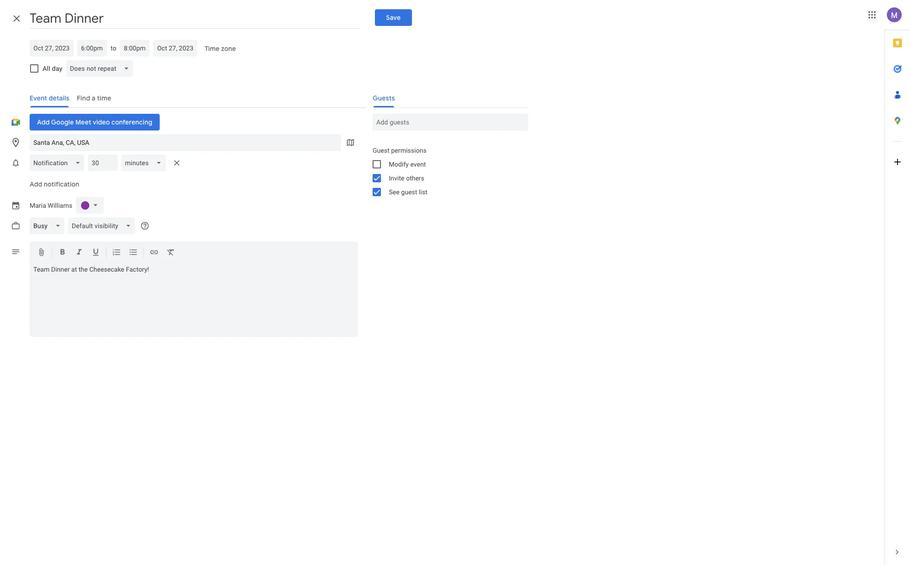 Task type: describe. For each thing, give the bounding box(es) containing it.
Start date text field
[[33, 43, 70, 54]]

Guests text field
[[376, 114, 525, 131]]

Title text field
[[30, 8, 360, 29]]

Location text field
[[33, 134, 338, 151]]

permissions
[[391, 147, 427, 154]]

team
[[33, 266, 50, 273]]

all
[[43, 65, 50, 72]]

Start time text field
[[81, 43, 103, 54]]

add notification button
[[26, 173, 83, 195]]

guest permissions
[[373, 147, 427, 154]]

add
[[30, 180, 42, 188]]

see
[[389, 188, 400, 196]]

bulleted list image
[[129, 248, 138, 258]]

italic image
[[75, 248, 84, 258]]

remove formatting image
[[166, 248, 175, 258]]

dinner
[[51, 266, 70, 273]]

williams
[[48, 202, 72, 209]]

time zone
[[205, 44, 236, 53]]

bold image
[[58, 248, 67, 258]]

see guest list
[[389, 188, 428, 196]]

guest
[[401, 188, 417, 196]]

day
[[52, 65, 62, 72]]

team dinner at the cheesecake factory!
[[33, 266, 149, 273]]

list
[[419, 188, 428, 196]]

cheesecake
[[89, 266, 124, 273]]

modify event
[[389, 161, 426, 168]]

maria
[[30, 202, 46, 209]]

save
[[386, 13, 401, 22]]



Task type: vqa. For each thing, say whether or not it's contained in the screenshot.
Miller
no



Task type: locate. For each thing, give the bounding box(es) containing it.
maria williams
[[30, 202, 72, 209]]

End time text field
[[124, 43, 146, 54]]

notification
[[44, 180, 79, 188]]

group containing guest permissions
[[365, 144, 528, 199]]

modify
[[389, 161, 409, 168]]

invite
[[389, 175, 405, 182]]

at
[[71, 266, 77, 273]]

formatting options toolbar
[[30, 242, 358, 264]]

others
[[406, 175, 424, 182]]

event
[[410, 161, 426, 168]]

to
[[111, 44, 116, 52]]

save button
[[375, 9, 412, 26]]

End date text field
[[157, 43, 194, 54]]

invite others
[[389, 175, 424, 182]]

Minutes in advance for notification number field
[[92, 155, 114, 171]]

the
[[79, 266, 88, 273]]

guest
[[373, 147, 390, 154]]

add notification
[[30, 180, 79, 188]]

time zone button
[[201, 40, 240, 57]]

zone
[[221, 44, 236, 53]]

all day
[[43, 65, 62, 72]]

insert link image
[[150, 248, 159, 258]]

Description text field
[[30, 266, 358, 335]]

30 minutes before element
[[30, 153, 184, 173]]

numbered list image
[[112, 248, 121, 258]]

factory!
[[126, 266, 149, 273]]

underline image
[[91, 248, 100, 258]]

tab list
[[885, 30, 910, 539]]

None field
[[66, 60, 137, 77], [30, 155, 88, 171], [121, 155, 169, 171], [30, 218, 68, 234], [68, 218, 139, 234], [66, 60, 137, 77], [30, 155, 88, 171], [121, 155, 169, 171], [30, 218, 68, 234], [68, 218, 139, 234]]

time
[[205, 44, 220, 53]]

group
[[365, 144, 528, 199]]



